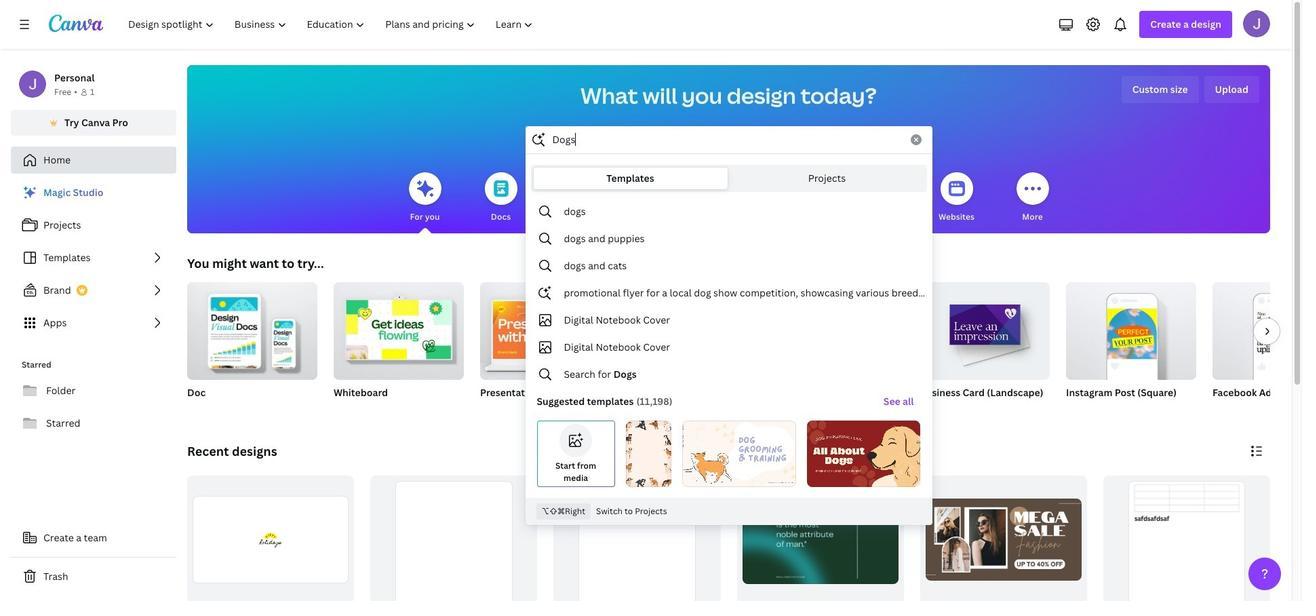 Task type: locate. For each thing, give the bounding box(es) containing it.
Search search field
[[553, 127, 903, 153]]

jacob simon image
[[1244, 10, 1271, 37]]

list box
[[526, 198, 932, 493]]

list
[[11, 179, 176, 337]]

None search field
[[526, 126, 933, 526]]

group
[[334, 277, 464, 417], [334, 277, 464, 380], [920, 277, 1050, 417], [920, 277, 1050, 380], [1067, 277, 1197, 417], [1067, 277, 1197, 380], [187, 282, 318, 417], [480, 282, 611, 417], [480, 282, 611, 380], [627, 282, 757, 417], [774, 282, 904, 417], [1213, 282, 1303, 417], [1213, 282, 1303, 380], [371, 476, 538, 601], [554, 476, 721, 601], [737, 476, 904, 601], [921, 476, 1088, 601], [1104, 476, 1271, 601]]



Task type: vqa. For each thing, say whether or not it's contained in the screenshot.
list box
yes



Task type: describe. For each thing, give the bounding box(es) containing it.
edit a copy of the yellow & red colorful cartoon illustrative dog animated presentation template image
[[807, 421, 921, 488]]

edit a copy of the brown black white cute playful dogs a4 stationery page border template image
[[626, 421, 671, 488]]

top level navigation element
[[119, 11, 545, 38]]

edit a copy of the illustrative cute dog training and grooming presentation template image
[[682, 421, 796, 488]]



